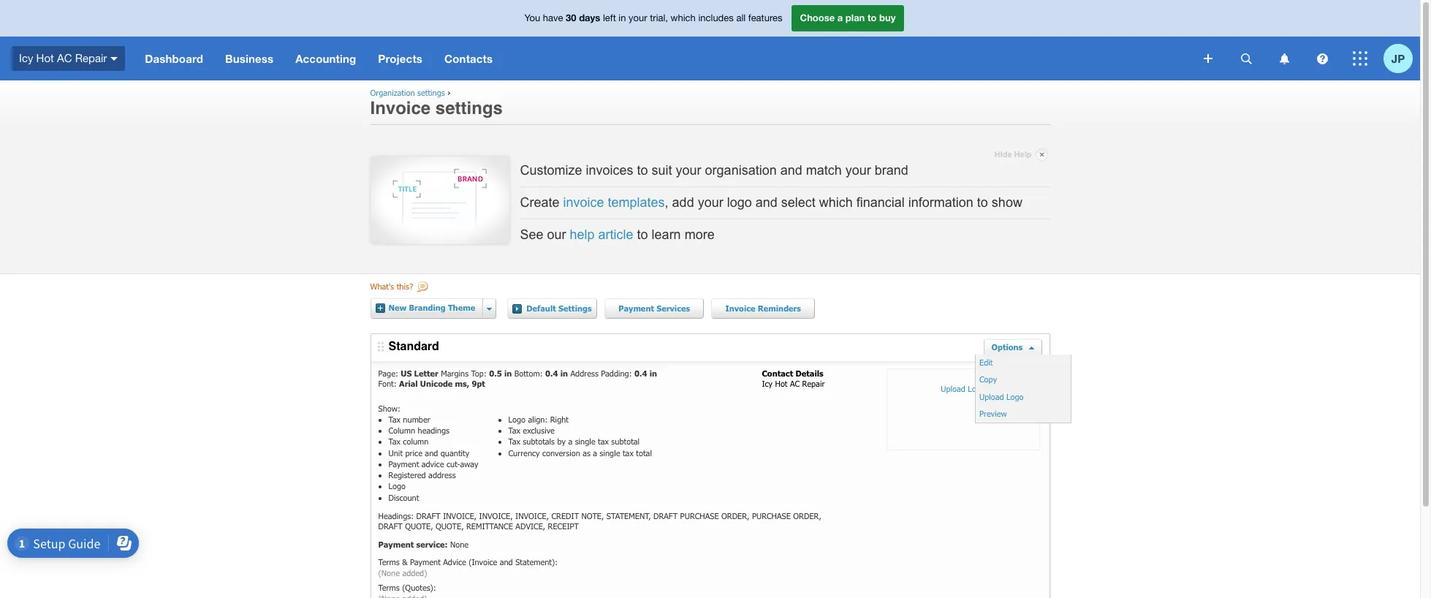Task type: describe. For each thing, give the bounding box(es) containing it.
left
[[603, 13, 616, 24]]

your right add
[[698, 195, 724, 210]]

address
[[428, 470, 456, 480]]

days
[[579, 12, 600, 24]]

2 purchase from the left
[[752, 511, 791, 521]]

1 vertical spatial a
[[568, 437, 573, 446]]

currency
[[508, 448, 540, 457]]

1 horizontal spatial upload
[[980, 392, 1004, 401]]

hot inside 'popup button'
[[36, 52, 54, 64]]

ac inside 'popup button'
[[57, 52, 72, 64]]

have
[[543, 13, 563, 24]]

remittance
[[466, 522, 513, 531]]

create
[[520, 195, 560, 210]]

business
[[225, 52, 274, 65]]

repair inside contact details icy hot ac repair upload logo
[[802, 379, 825, 388]]

you have 30 days left in your trial, which includes all features
[[525, 12, 783, 24]]

1 quote, from the left
[[405, 522, 433, 531]]

plan
[[846, 12, 865, 24]]

projects
[[378, 52, 423, 65]]

in left "address"
[[561, 368, 568, 378]]

page:
[[378, 368, 398, 378]]

hide help link
[[995, 145, 1048, 163]]

hot inside contact details icy hot ac repair upload logo
[[775, 379, 788, 388]]

theme
[[448, 303, 475, 312]]

terms (quotes):
[[378, 582, 436, 592]]

in right 0.5
[[504, 368, 512, 378]]

organization settings › invoice settings
[[370, 88, 503, 119]]

organization settings link
[[370, 88, 445, 97]]

svg image
[[1280, 53, 1289, 64]]

invoice inside invoice reminders link
[[726, 303, 756, 313]]

accounting button
[[285, 37, 367, 80]]

1 invoice, from the left
[[443, 511, 477, 521]]

font:
[[378, 379, 397, 388]]

invoice templates link
[[563, 195, 665, 210]]

logo align:                                      right tax                 exclusive tax subtotals                                                  by a single tax subtotal currency conversion as                                                          a single tax total
[[508, 414, 652, 457]]

templates
[[608, 195, 665, 210]]

headings: draft invoice,             invoice,             invoice,             credit note,             statement,             draft purchase order,                         purchase order, draft quote,                         quote,             remittance advice,             receipt
[[378, 511, 822, 531]]

help
[[570, 228, 595, 242]]

headings
[[418, 425, 450, 435]]

contact
[[762, 368, 793, 378]]

payment left services
[[619, 303, 654, 313]]

total
[[636, 448, 652, 457]]

margins
[[441, 368, 469, 378]]

right
[[550, 414, 569, 424]]

logo inside show: tax number column headings tax column unit price and quantity payment advice cut-away registered address logo discount
[[389, 481, 406, 491]]

1 purchase from the left
[[680, 511, 719, 521]]

invoice reminders link
[[712, 298, 815, 319]]

organisation
[[705, 163, 777, 177]]

payment service: none
[[378, 539, 469, 549]]

2 invoice, from the left
[[479, 511, 513, 521]]

payment inside terms & payment advice (invoice and statement): (none added)
[[410, 557, 441, 567]]

to left the suit
[[637, 163, 648, 177]]

what's this?
[[370, 281, 413, 291]]

,
[[665, 195, 669, 210]]

padding:
[[601, 368, 632, 378]]

help
[[1015, 150, 1032, 159]]

choose
[[800, 12, 835, 24]]

trial,
[[650, 13, 668, 24]]

upload                   logo
[[980, 392, 1024, 401]]

to left show
[[977, 195, 988, 210]]

logo inside logo align:                                      right tax                 exclusive tax subtotals                                                  by a single tax subtotal currency conversion as                                                          a single tax total
[[508, 414, 526, 424]]

invoice reminders
[[726, 303, 801, 313]]

and inside show: tax number column headings tax column unit price and quantity payment advice cut-away registered address logo discount
[[425, 448, 438, 457]]

1 vertical spatial single
[[600, 448, 620, 457]]

banner containing jp
[[0, 0, 1421, 80]]

&
[[402, 557, 408, 567]]

in right padding:
[[650, 368, 657, 378]]

as
[[583, 448, 591, 457]]

0 horizontal spatial single
[[575, 437, 596, 446]]

invoice
[[563, 195, 604, 210]]

choose a plan to buy
[[800, 12, 896, 24]]

none
[[450, 539, 469, 549]]

details
[[796, 368, 824, 378]]

9pt
[[472, 379, 485, 388]]

dashboard link
[[134, 37, 214, 80]]

subtotal
[[611, 437, 640, 446]]

preview link
[[976, 406, 1082, 423]]

to left learn
[[637, 228, 648, 242]]

column
[[389, 425, 415, 435]]

upload logo link
[[886, 368, 1040, 450]]

options
[[992, 342, 1025, 351]]

icy inside contact details icy hot ac repair upload logo
[[762, 379, 773, 388]]

and inside terms & payment advice (invoice and statement): (none added)
[[500, 557, 513, 567]]

projects button
[[367, 37, 434, 80]]

edit link
[[976, 355, 1082, 372]]

price
[[405, 448, 423, 457]]

statement):
[[516, 557, 558, 567]]

service:
[[416, 539, 448, 549]]

advice
[[422, 459, 444, 469]]

3 invoice, from the left
[[515, 511, 549, 521]]

terms for terms & payment advice (invoice and statement): (none added)
[[378, 557, 400, 567]]

payment services link
[[605, 298, 704, 319]]

icy hot ac repair button
[[0, 37, 134, 80]]

statement,
[[607, 511, 651, 521]]

2 horizontal spatial a
[[838, 12, 843, 24]]

all
[[737, 13, 746, 24]]

advice,
[[516, 522, 546, 531]]

ms,
[[455, 379, 470, 388]]

0 horizontal spatial tax
[[598, 437, 609, 446]]

repair inside 'popup button'
[[75, 52, 107, 64]]

column
[[403, 437, 429, 446]]

2 order, from the left
[[793, 511, 822, 521]]

1 order, from the left
[[722, 511, 750, 521]]

(none
[[378, 568, 400, 578]]

information
[[909, 195, 974, 210]]

reminders
[[758, 303, 801, 313]]

30
[[566, 12, 577, 24]]

more
[[685, 228, 715, 242]]

navigation inside banner
[[134, 37, 1194, 80]]



Task type: locate. For each thing, give the bounding box(es) containing it.
ac
[[57, 52, 72, 64], [790, 379, 800, 388]]

discount
[[389, 493, 419, 502]]

show: tax number column headings tax column unit price and quantity payment advice cut-away registered address logo discount
[[378, 404, 478, 502]]

your inside you have 30 days left in your trial, which includes all features
[[629, 13, 647, 24]]

1 horizontal spatial tax
[[623, 448, 634, 457]]

upload
[[941, 384, 966, 393], [980, 392, 1004, 401]]

1 horizontal spatial icy
[[762, 379, 773, 388]]

1 vertical spatial terms
[[378, 582, 400, 592]]

jp button
[[1384, 37, 1421, 80]]

quote,
[[405, 522, 433, 531], [436, 522, 464, 531]]

1 horizontal spatial order,
[[793, 511, 822, 521]]

to left buy
[[868, 12, 877, 24]]

default
[[527, 303, 556, 313]]

payment inside show: tax number column headings tax column unit price and quantity payment advice cut-away registered address logo discount
[[389, 459, 419, 469]]

copy link
[[976, 372, 1082, 389]]

business button
[[214, 37, 285, 80]]

arial
[[399, 379, 418, 388]]

invoice, up advice,
[[515, 511, 549, 521]]

0 horizontal spatial hot
[[36, 52, 54, 64]]

and right logo
[[756, 195, 778, 210]]

1 horizontal spatial hot
[[775, 379, 788, 388]]

upload left copy
[[941, 384, 966, 393]]

svg image inside icy hot ac repair 'popup button'
[[111, 57, 118, 60]]

0 horizontal spatial upload
[[941, 384, 966, 393]]

hide help
[[995, 150, 1032, 159]]

upload up preview
[[980, 392, 1004, 401]]

in right left
[[619, 13, 626, 24]]

upload inside contact details icy hot ac repair upload logo
[[941, 384, 966, 393]]

1 horizontal spatial ac
[[790, 379, 800, 388]]

learn
[[652, 228, 681, 242]]

suit
[[652, 163, 672, 177]]

1 terms from the top
[[378, 557, 400, 567]]

add
[[672, 195, 694, 210]]

what's this? link
[[370, 281, 431, 294]]

1 vertical spatial hot
[[775, 379, 788, 388]]

and right (invoice
[[500, 557, 513, 567]]

your right the suit
[[676, 163, 702, 177]]

single up as
[[575, 437, 596, 446]]

navigation containing dashboard
[[134, 37, 1194, 80]]

2 terms from the top
[[378, 582, 400, 592]]

invoice, up remittance
[[479, 511, 513, 521]]

logo
[[968, 384, 985, 393], [1007, 392, 1024, 401], [508, 414, 526, 424], [389, 481, 406, 491]]

align:
[[528, 414, 548, 424]]

payment up added)
[[410, 557, 441, 567]]

jp
[[1392, 52, 1405, 65]]

1 horizontal spatial quote,
[[436, 522, 464, 531]]

a right as
[[593, 448, 597, 457]]

0.4 right bottom:
[[545, 368, 558, 378]]

a
[[838, 12, 843, 24], [568, 437, 573, 446], [593, 448, 597, 457]]

default settings link
[[508, 298, 597, 319]]

logo left the align:
[[508, 414, 526, 424]]

upload                   logo link
[[976, 389, 1082, 406]]

1 vertical spatial icy
[[762, 379, 773, 388]]

1 horizontal spatial 0.4
[[635, 368, 647, 378]]

standard
[[389, 340, 439, 353]]

payment up &
[[378, 539, 414, 549]]

invoice inside organization settings › invoice settings
[[370, 98, 431, 119]]

1 horizontal spatial single
[[600, 448, 620, 457]]

0 vertical spatial single
[[575, 437, 596, 446]]

a right by
[[568, 437, 573, 446]]

letter
[[414, 368, 439, 378]]

1 vertical spatial repair
[[802, 379, 825, 388]]

ac inside contact details icy hot ac repair upload logo
[[790, 379, 800, 388]]

select
[[781, 195, 816, 210]]

0 vertical spatial ac
[[57, 52, 72, 64]]

0 vertical spatial icy
[[19, 52, 33, 64]]

1 horizontal spatial invoice,
[[479, 511, 513, 521]]

(invoice
[[469, 557, 497, 567]]

which right the trial, on the top left of page
[[671, 13, 696, 24]]

see
[[520, 228, 544, 242]]

note,
[[582, 511, 604, 521]]

0 vertical spatial settings
[[418, 88, 445, 97]]

bottom:
[[514, 368, 543, 378]]

payment up the registered
[[389, 459, 419, 469]]

accounting
[[296, 52, 356, 65]]

terms
[[378, 557, 400, 567], [378, 582, 400, 592]]

unicode
[[420, 379, 453, 388]]

banner
[[0, 0, 1421, 80]]

1 vertical spatial tax
[[623, 448, 634, 457]]

1 vertical spatial invoice
[[726, 303, 756, 313]]

terms & payment advice (invoice and statement): (none added)
[[378, 557, 558, 578]]

terms for terms (quotes):
[[378, 582, 400, 592]]

0 vertical spatial tax
[[598, 437, 609, 446]]

invoice,
[[443, 511, 477, 521], [479, 511, 513, 521], [515, 511, 549, 521]]

cut-
[[447, 459, 460, 469]]

0 horizontal spatial ac
[[57, 52, 72, 64]]

0.4
[[545, 368, 558, 378], [635, 368, 647, 378]]

customize
[[520, 163, 582, 177]]

1 horizontal spatial purchase
[[752, 511, 791, 521]]

which down match
[[819, 195, 853, 210]]

logo inside contact details icy hot ac repair upload logo
[[968, 384, 985, 393]]

tax down subtotal
[[623, 448, 634, 457]]

customize invoices to suit your organisation and match your brand
[[520, 163, 909, 177]]

1 horizontal spatial repair
[[802, 379, 825, 388]]

new branding theme link
[[374, 298, 483, 318]]

which inside you have 30 days left in your trial, which includes all features
[[671, 13, 696, 24]]

0 vertical spatial which
[[671, 13, 696, 24]]

and up advice
[[425, 448, 438, 457]]

headings:
[[378, 511, 414, 521]]

hide
[[995, 150, 1012, 159]]

buy
[[880, 12, 896, 24]]

organization
[[370, 88, 415, 97]]

0 vertical spatial terms
[[378, 557, 400, 567]]

1 horizontal spatial which
[[819, 195, 853, 210]]

1 0.4 from the left
[[545, 368, 558, 378]]

payment
[[619, 303, 654, 313], [389, 459, 419, 469], [378, 539, 414, 549], [410, 557, 441, 567]]

2 horizontal spatial invoice,
[[515, 511, 549, 521]]

preview
[[980, 409, 1007, 418]]

draft down headings:
[[378, 522, 403, 531]]

includes
[[698, 13, 734, 24]]

services
[[657, 303, 690, 313]]

settings down ›
[[436, 98, 503, 119]]

2 vertical spatial a
[[593, 448, 597, 457]]

settings
[[559, 303, 592, 313]]

1 vertical spatial which
[[819, 195, 853, 210]]

see our help article to learn more
[[520, 228, 715, 242]]

invoice left reminders
[[726, 303, 756, 313]]

your left brand
[[846, 163, 871, 177]]

repair
[[75, 52, 107, 64], [802, 379, 825, 388]]

quote, up payment service: none
[[405, 522, 433, 531]]

logo up discount
[[389, 481, 406, 491]]

in inside you have 30 days left in your trial, which includes all features
[[619, 13, 626, 24]]

2 horizontal spatial draft
[[654, 511, 678, 521]]

0 horizontal spatial which
[[671, 13, 696, 24]]

0 vertical spatial repair
[[75, 52, 107, 64]]

1 horizontal spatial invoice
[[726, 303, 756, 313]]

logo down edit
[[968, 384, 985, 393]]

contacts button
[[434, 37, 504, 80]]

1 horizontal spatial draft
[[416, 511, 441, 521]]

order,
[[722, 511, 750, 521], [793, 511, 822, 521]]

help article link
[[570, 228, 634, 242]]

tax left subtotal
[[598, 437, 609, 446]]

0 vertical spatial hot
[[36, 52, 54, 64]]

svg image
[[1353, 51, 1368, 66], [1241, 53, 1252, 64], [1317, 53, 1328, 64], [1204, 54, 1213, 63], [111, 57, 118, 60]]

0 horizontal spatial a
[[568, 437, 573, 446]]

invoice down "organization settings" link
[[370, 98, 431, 119]]

invoice, up the 'none'
[[443, 511, 477, 521]]

quote, up the 'none'
[[436, 522, 464, 531]]

2 quote, from the left
[[436, 522, 464, 531]]

single down subtotal
[[600, 448, 620, 457]]

icy inside 'popup button'
[[19, 52, 33, 64]]

logo
[[727, 195, 752, 210]]

brand
[[875, 163, 909, 177]]

draft up service:
[[416, 511, 441, 521]]

2 0.4 from the left
[[635, 368, 647, 378]]

0.5
[[489, 368, 502, 378]]

0 vertical spatial a
[[838, 12, 843, 24]]

1 vertical spatial settings
[[436, 98, 503, 119]]

a left plan
[[838, 12, 843, 24]]

and left match
[[781, 163, 803, 177]]

create invoice templates , add your logo and select which financial information to show
[[520, 195, 1023, 210]]

address
[[571, 368, 599, 378]]

new
[[389, 303, 407, 312]]

our
[[547, 228, 566, 242]]

exclusive
[[523, 425, 555, 435]]

navigation
[[134, 37, 1194, 80]]

copy
[[980, 375, 997, 384]]

0 horizontal spatial draft
[[378, 522, 403, 531]]

top:
[[471, 368, 487, 378]]

draft right statement,
[[654, 511, 678, 521]]

away
[[460, 459, 478, 469]]

0 horizontal spatial repair
[[75, 52, 107, 64]]

your left the trial, on the top left of page
[[629, 13, 647, 24]]

article
[[598, 228, 634, 242]]

registered
[[389, 470, 426, 480]]

0 vertical spatial invoice
[[370, 98, 431, 119]]

0 horizontal spatial 0.4
[[545, 368, 558, 378]]

0 horizontal spatial invoice,
[[443, 511, 477, 521]]

invoices
[[586, 163, 634, 177]]

settings left ›
[[418, 88, 445, 97]]

0.4 right padding:
[[635, 368, 647, 378]]

quantity
[[441, 448, 469, 457]]

0 horizontal spatial invoice
[[370, 98, 431, 119]]

1 horizontal spatial a
[[593, 448, 597, 457]]

and
[[781, 163, 803, 177], [756, 195, 778, 210], [425, 448, 438, 457], [500, 557, 513, 567]]

0 horizontal spatial order,
[[722, 511, 750, 521]]

terms up (none
[[378, 557, 400, 567]]

0 horizontal spatial purchase
[[680, 511, 719, 521]]

0 horizontal spatial quote,
[[405, 522, 433, 531]]

logo down copy link
[[1007, 392, 1024, 401]]

0 horizontal spatial icy
[[19, 52, 33, 64]]

terms down (none
[[378, 582, 400, 592]]

1 vertical spatial ac
[[790, 379, 800, 388]]

match
[[806, 163, 842, 177]]

terms inside terms & payment advice (invoice and statement): (none added)
[[378, 557, 400, 567]]

show:
[[378, 404, 400, 413]]



Task type: vqa. For each thing, say whether or not it's contained in the screenshot.
Invoice to the right
yes



